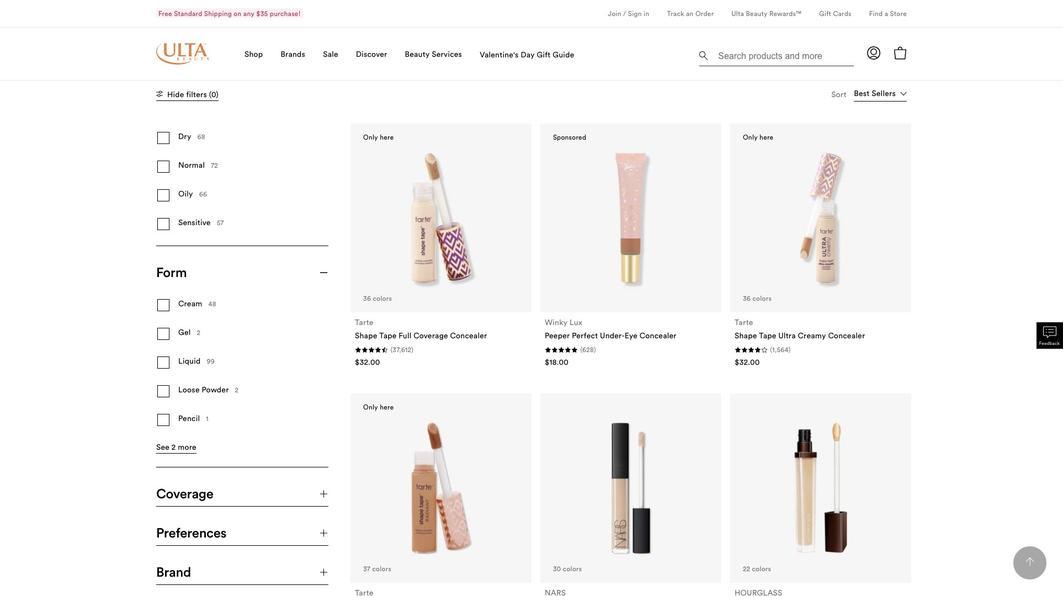 Task type: vqa. For each thing, say whether or not it's contained in the screenshot.


Task type: locate. For each thing, give the bounding box(es) containing it.
1 $32.00 from the left
[[355, 357, 380, 367]]

1
[[206, 415, 209, 423]]

sale button
[[323, 27, 339, 81]]

gift left cards
[[820, 9, 832, 18]]

concealer inside tarte shape tape full coverage concealer
[[450, 331, 487, 341]]

beauty right ulta
[[747, 9, 768, 17]]

( for ultra
[[771, 346, 773, 354]]

1 concealer from the left
[[450, 331, 487, 341]]

None checkbox
[[156, 413, 329, 428]]

$32.00 for tarte shape tape ultra creamy concealer
[[735, 357, 760, 367]]

only for tarte shape tape ultra creamy concealer
[[743, 133, 758, 141]]

tarte for tarte shape tape full coverage concealer
[[355, 318, 374, 328]]

0 horizontal spatial 36 colors
[[363, 294, 392, 303]]

colors right 30
[[563, 565, 583, 573]]

0 horizontal spatial shape
[[355, 331, 378, 341]]

1 horizontal spatial $32.00
[[735, 357, 760, 367]]

filters
[[186, 89, 207, 99]]

( down tarte shape tape ultra creamy concealer
[[771, 346, 773, 354]]

2 right powder at bottom
[[235, 386, 239, 395]]

2 right gel
[[197, 329, 201, 337]]

track an order link
[[668, 9, 714, 19]]

gift right day
[[537, 49, 551, 59]]

shop button
[[245, 27, 263, 81]]

1 ) from the left
[[412, 346, 414, 354]]

join / sign in button
[[608, 0, 650, 27]]

tarte shape tape full coverage concealer image
[[369, 146, 514, 291]]

1 tape from the left
[[380, 331, 397, 341]]

1 horizontal spatial coverage
[[414, 331, 448, 341]]

shape inside tarte shape tape ultra creamy concealer
[[735, 331, 758, 341]]

1 horizontal spatial shape
[[735, 331, 758, 341]]

none checkbox containing pencil
[[156, 413, 329, 428]]

shape for shape tape full coverage concealer
[[355, 331, 378, 341]]

1 horizontal spatial 36 colors
[[743, 294, 772, 303]]

)
[[412, 346, 414, 354], [594, 346, 597, 354], [789, 346, 791, 354]]

tape for full
[[380, 331, 397, 341]]

36 for tarte shape tape full coverage concealer
[[363, 294, 371, 303]]

in
[[644, 9, 650, 17]]

shop
[[245, 49, 263, 59]]

1,564
[[773, 346, 789, 354]]

57
[[217, 219, 224, 227]]

guide
[[553, 49, 575, 59]]

3 ( from the left
[[771, 346, 773, 354]]

) down the perfect
[[594, 346, 597, 354]]

beauty services
[[405, 49, 462, 59]]

shape inside tarte shape tape full coverage concealer
[[355, 331, 378, 341]]

None search field
[[700, 42, 855, 68]]

0 horizontal spatial coverage
[[156, 486, 214, 502]]

tape for ultra
[[760, 331, 777, 341]]

66
[[199, 190, 207, 198]]

0 horizontal spatial tarte
[[355, 318, 374, 328]]

0 items in bag image
[[894, 46, 908, 60]]

tape inside tarte shape tape ultra creamy concealer
[[760, 331, 777, 341]]

0 horizontal spatial gift
[[537, 49, 551, 59]]

37,612
[[393, 346, 412, 354]]

2 ( from the left
[[581, 346, 583, 354]]

48
[[209, 300, 216, 308]]

services
[[432, 49, 462, 59]]

1 vertical spatial coverage
[[156, 486, 214, 502]]

colors right '37'
[[373, 565, 392, 573]]

1 horizontal spatial (
[[581, 346, 583, 354]]

free
[[159, 9, 172, 17]]

tape inside tarte shape tape full coverage concealer
[[380, 331, 397, 341]]

2 shape from the left
[[735, 331, 758, 341]]

2 36 colors from the left
[[743, 294, 772, 303]]

) down ultra
[[789, 346, 791, 354]]

an
[[687, 9, 694, 18]]

any
[[244, 9, 255, 17]]

0 horizontal spatial beauty
[[405, 49, 430, 59]]

shape
[[355, 331, 378, 341], [735, 331, 758, 341]]

36 colors for tarte shape tape ultra creamy concealer
[[743, 294, 772, 303]]

coverage inside tarte shape tape full coverage concealer
[[414, 331, 448, 341]]

tape
[[380, 331, 397, 341], [760, 331, 777, 341]]

0 horizontal spatial )
[[412, 346, 414, 354]]

ulta beauty rewards™
[[732, 9, 802, 17]]

concealer
[[450, 331, 487, 341], [640, 331, 677, 341], [829, 331, 866, 341]]

tape left full
[[380, 331, 397, 341]]

only
[[363, 133, 378, 141], [743, 133, 758, 141], [363, 403, 378, 412]]

tarte
[[355, 318, 374, 328], [735, 318, 754, 328]]

$32.00
[[355, 357, 380, 367], [735, 357, 760, 367]]

0 horizontal spatial 36
[[363, 294, 371, 303]]

on
[[234, 9, 242, 17]]

2
[[197, 329, 201, 337], [235, 386, 239, 395], [172, 442, 176, 452]]

2 36 from the left
[[743, 294, 751, 303]]

messages bubble square menu image
[[1044, 326, 1057, 339]]

ulta beauty rewards™ button
[[732, 0, 802, 27]]

tarte inside tarte shape tape full coverage concealer
[[355, 318, 374, 328]]

colors for tarte shape tape full coverage concealer image
[[373, 294, 392, 303]]

shape left full
[[355, 331, 378, 341]]

see
[[156, 442, 170, 452]]

hide
[[167, 89, 184, 99]]

tarte inside tarte shape tape ultra creamy concealer
[[735, 318, 754, 328]]

36 colors for tarte shape tape full coverage concealer
[[363, 294, 392, 303]]

1 vertical spatial beauty
[[405, 49, 430, 59]]

36 for tarte shape tape ultra creamy concealer
[[743, 294, 751, 303]]

$18.00
[[545, 357, 569, 367]]

beauty left services at left top
[[405, 49, 430, 59]]

coverage right full
[[414, 331, 448, 341]]

1 ( from the left
[[391, 346, 393, 354]]

(
[[391, 346, 393, 354], [581, 346, 583, 354], [771, 346, 773, 354]]

1 36 from the left
[[363, 294, 371, 303]]

1 horizontal spatial tape
[[760, 331, 777, 341]]

concealer inside tarte shape tape ultra creamy concealer
[[829, 331, 866, 341]]

2 for loose powder
[[235, 386, 239, 395]]

shape left ultra
[[735, 331, 758, 341]]

0 horizontal spatial $32.00
[[355, 357, 380, 367]]

0 horizontal spatial (
[[391, 346, 393, 354]]

winky lux peeper perfect under-eye concealer image
[[559, 146, 704, 291]]

1 horizontal spatial tarte
[[735, 318, 754, 328]]

1 tarte from the left
[[355, 318, 374, 328]]

1 horizontal spatial 2
[[197, 329, 201, 337]]

sign
[[629, 9, 642, 17]]

None checkbox
[[156, 131, 329, 145], [156, 160, 329, 174], [156, 188, 329, 203], [156, 217, 329, 231], [156, 298, 329, 313], [156, 327, 329, 341], [156, 356, 329, 370], [156, 384, 329, 399], [156, 131, 329, 145], [156, 160, 329, 174], [156, 188, 329, 203], [156, 217, 329, 231], [156, 298, 329, 313], [156, 327, 329, 341], [156, 356, 329, 370], [156, 384, 329, 399]]

beauty
[[747, 9, 768, 17], [405, 49, 430, 59]]

normal
[[178, 160, 205, 170]]

only for tarte shape tape full coverage concealer
[[363, 133, 378, 141]]

36 colors up tarte shape tape ultra creamy concealer
[[743, 294, 772, 303]]

here for tarte shape tape ultra creamy concealer
[[760, 133, 774, 141]]

hourglass vanish airbrush concealer image
[[749, 416, 894, 561]]

ultra
[[779, 331, 796, 341]]

1 vertical spatial gift
[[537, 49, 551, 59]]

1 vertical spatial 2
[[235, 386, 239, 395]]

2 horizontal spatial (
[[771, 346, 773, 354]]

gift
[[820, 9, 832, 18], [537, 49, 551, 59]]

1 horizontal spatial concealer
[[640, 331, 677, 341]]

3 concealer from the left
[[829, 331, 866, 341]]

2 horizontal spatial 2
[[235, 386, 239, 395]]

0 horizontal spatial tape
[[380, 331, 397, 341]]

here
[[380, 133, 394, 141], [760, 133, 774, 141], [380, 403, 394, 412]]

0 vertical spatial coverage
[[414, 331, 448, 341]]

colors
[[373, 294, 392, 303], [753, 294, 772, 303], [373, 565, 392, 573], [563, 565, 583, 573], [753, 565, 772, 573]]

colors up tarte shape tape full coverage concealer
[[373, 294, 392, 303]]

2 horizontal spatial concealer
[[829, 331, 866, 341]]

) for full
[[412, 346, 414, 354]]

preferences
[[156, 525, 227, 541]]

loose
[[178, 385, 200, 395]]

best
[[855, 88, 870, 98]]

tape up 1,564
[[760, 331, 777, 341]]

2 tarte from the left
[[735, 318, 754, 328]]

36 colors up tarte shape tape full coverage concealer
[[363, 294, 392, 303]]

0 vertical spatial gift
[[820, 9, 832, 18]]

colors right 22
[[753, 565, 772, 573]]

36 colors
[[363, 294, 392, 303], [743, 294, 772, 303]]

1 horizontal spatial 36
[[743, 294, 751, 303]]

) down full
[[412, 346, 414, 354]]

coverage
[[414, 331, 448, 341], [156, 486, 214, 502]]

72
[[211, 161, 218, 170]]

sort
[[832, 89, 847, 99]]

2 ) from the left
[[594, 346, 597, 354]]

order
[[696, 9, 714, 18]]

1 horizontal spatial )
[[594, 346, 597, 354]]

( for full
[[391, 346, 393, 354]]

22
[[743, 565, 751, 573]]

30 colors link
[[541, 394, 722, 597]]

0 horizontal spatial 2
[[172, 442, 176, 452]]

2 concealer from the left
[[640, 331, 677, 341]]

hide filters (0) button
[[156, 89, 219, 101]]

colors up tarte shape tape ultra creamy concealer
[[753, 294, 772, 303]]

valentine's day gift guide link
[[480, 49, 575, 61]]

discover button
[[356, 27, 387, 81]]

2 horizontal spatial )
[[789, 346, 791, 354]]

2 right see
[[172, 442, 176, 452]]

see  2  more
[[156, 442, 197, 452]]

2 vertical spatial 2
[[172, 442, 176, 452]]

3 ) from the left
[[789, 346, 791, 354]]

0 horizontal spatial concealer
[[450, 331, 487, 341]]

coverage up preferences
[[156, 486, 214, 502]]

0 vertical spatial 2
[[197, 329, 201, 337]]

1 horizontal spatial gift
[[820, 9, 832, 18]]

37 colors
[[363, 565, 392, 573]]

tarte shape tape ultra creamy concealer
[[735, 318, 866, 341]]

1 shape from the left
[[355, 331, 378, 341]]

form
[[156, 264, 187, 281]]

day
[[521, 49, 535, 59]]

sale
[[323, 49, 339, 59]]

1 horizontal spatial beauty
[[747, 9, 768, 17]]

36
[[363, 294, 371, 303], [743, 294, 751, 303]]

colors for tarte shape tape ultra creamy concealer image
[[753, 294, 772, 303]]

2 $32.00 from the left
[[735, 357, 760, 367]]

2 tape from the left
[[760, 331, 777, 341]]

0 vertical spatial beauty
[[747, 9, 768, 17]]

( down tarte shape tape full coverage concealer
[[391, 346, 393, 354]]

( down the perfect
[[581, 346, 583, 354]]

1 36 colors from the left
[[363, 294, 392, 303]]

pencil
[[178, 414, 200, 424]]



Task type: describe. For each thing, give the bounding box(es) containing it.
2 inside "button"
[[172, 442, 176, 452]]

track an order
[[668, 9, 714, 18]]

valentine's day gift guide
[[480, 49, 575, 59]]

68
[[197, 133, 205, 141]]

gel
[[178, 328, 191, 338]]

creamy
[[798, 331, 827, 341]]

brands button
[[281, 27, 306, 81]]

) for perfect
[[594, 346, 597, 354]]

Search products and more search field
[[718, 44, 851, 64]]

withicon image
[[156, 91, 163, 97]]

standard
[[174, 9, 202, 17]]

tarte shape tape full coverage concealer
[[355, 318, 487, 341]]

powder
[[202, 385, 229, 395]]

hide filters (0)
[[167, 89, 219, 99]]

see  2  more button
[[156, 442, 197, 454]]

colors for tarte shape tape radiant medium coverage concealer "image"
[[373, 565, 392, 573]]

tarte shape tape ultra creamy concealer image
[[749, 146, 894, 291]]

gift inside the valentine's day gift guide link
[[537, 49, 551, 59]]

142
[[156, 56, 176, 72]]

99
[[207, 358, 215, 366]]

store
[[891, 9, 908, 18]]

brand
[[156, 564, 191, 581]]

gift cards link
[[820, 9, 852, 19]]

/
[[624, 9, 627, 17]]

liquid
[[178, 356, 201, 366]]

feedback
[[1040, 341, 1061, 346]]

628
[[583, 346, 594, 354]]

free standard shipping on any $35 purchase!
[[159, 9, 301, 17]]

find a store
[[870, 9, 908, 18]]

concealer inside the winky lux peeper perfect under-eye concealer
[[640, 331, 677, 341]]

tarte shape tape radiant medium coverage concealer image
[[369, 416, 514, 561]]

cream
[[178, 299, 202, 309]]

cards
[[834, 9, 852, 18]]

loose powder
[[178, 385, 229, 395]]

track
[[668, 9, 685, 18]]

oily
[[178, 189, 193, 199]]

30 colors
[[553, 565, 583, 573]]

peeper
[[545, 331, 570, 341]]

concealer for shape tape ultra creamy concealer
[[829, 331, 866, 341]]

withiconright image
[[288, 0, 295, 5]]

2 for gel
[[197, 329, 201, 337]]

ulta
[[732, 9, 745, 17]]

winky lux peeper perfect under-eye concealer
[[545, 318, 677, 341]]

( 1,564 )
[[771, 346, 791, 354]]

$32.00 for tarte shape tape full coverage concealer
[[355, 357, 380, 367]]

valentine's
[[480, 49, 519, 59]]

perfect
[[572, 331, 598, 341]]

tarte for tarte shape tape ultra creamy concealer
[[735, 318, 754, 328]]

sponsored
[[553, 133, 587, 141]]

30
[[553, 565, 562, 573]]

22 colors link
[[731, 394, 912, 597]]

shipping
[[204, 9, 232, 17]]

join
[[608, 9, 622, 17]]

go to ulta beauty homepage image
[[156, 43, 209, 65]]

(0)
[[209, 89, 219, 99]]

beauty inside button
[[747, 9, 768, 17]]

purchase!
[[270, 9, 301, 17]]

sellers
[[872, 88, 896, 98]]

lux
[[570, 318, 583, 328]]

a
[[885, 9, 889, 18]]

brands
[[281, 49, 306, 59]]

results
[[179, 56, 218, 72]]

rewards™
[[770, 9, 802, 17]]

full
[[399, 331, 412, 341]]

beauty inside button
[[405, 49, 430, 59]]

) for ultra
[[789, 346, 791, 354]]

log in to your ulta account image
[[868, 46, 881, 59]]

only here for tarte shape tape full coverage concealer
[[363, 133, 394, 141]]

only here for tarte shape tape ultra creamy concealer
[[743, 133, 774, 141]]

$35
[[256, 9, 268, 17]]

colors inside 'link'
[[563, 565, 583, 573]]

( 37,612 )
[[391, 346, 414, 354]]

join / sign in
[[608, 9, 650, 17]]

Sort field
[[855, 88, 908, 101]]

back to top image
[[1026, 558, 1035, 567]]

( for perfect
[[581, 346, 583, 354]]

beauty services button
[[405, 27, 462, 81]]

142 results
[[156, 56, 218, 72]]

under-
[[600, 331, 625, 341]]

concealer for shape tape full coverage concealer
[[450, 331, 487, 341]]

dry
[[178, 132, 191, 142]]

gift cards
[[820, 9, 852, 18]]

discover
[[356, 49, 387, 59]]

here for tarte shape tape full coverage concealer
[[380, 133, 394, 141]]

nars radiant creamy concealer image
[[559, 416, 704, 561]]

shape for shape tape ultra creamy concealer
[[735, 331, 758, 341]]

find a store link
[[870, 9, 908, 19]]

winky
[[545, 318, 568, 328]]

find
[[870, 9, 883, 18]]

sensitive
[[178, 218, 211, 228]]

more
[[178, 442, 197, 452]]



